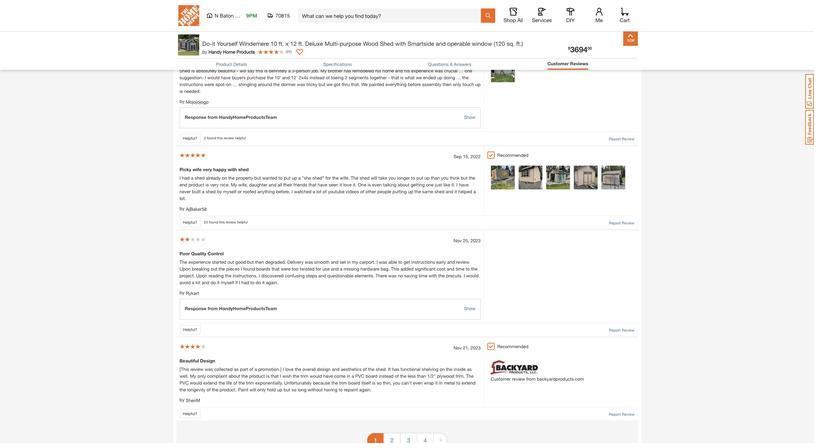 Task type: vqa. For each thing, say whether or not it's contained in the screenshot.
4
no



Task type: describe. For each thing, give the bounding box(es) containing it.
show for shed is absolutely beautiful - will say this is definitely a 3-person job.  my brother has remodeled his home and his experience was crucial … one suggestion- i would have buyers purchase the 10' and 12' 2x4s instead of toeing 2 segments together - that is what we ended up doing … the instructions were spot-on … shingling around the dormer was tricky but we got thru that.  we painted everything before assembly then only touch up is needed.
[[464, 114, 476, 120]]

the up the can't
[[400, 374, 407, 379]]

the up paint
[[239, 380, 245, 386]]

review for 23 found this review helpful
[[226, 220, 236, 225]]

sherim
[[186, 398, 200, 403]]

0 vertical spatial very
[[203, 167, 212, 172]]

and right kit
[[202, 280, 209, 285]]

it left helped
[[455, 189, 457, 194]]

the up plywood at the right bottom
[[446, 367, 453, 372]]

is right itself
[[372, 380, 376, 386]]

was down the questions
[[435, 68, 443, 73]]

painted
[[369, 82, 385, 87]]

roofed
[[243, 189, 256, 194]]

customer reviews
[[548, 61, 589, 66]]

the up 'touch'
[[463, 75, 469, 80]]

the left 10' at top left
[[267, 75, 274, 80]]

1 report review button from the top
[[609, 29, 635, 35]]

shed.
[[376, 367, 387, 372]]

response for rykart
[[185, 306, 207, 311]]

rykart button
[[186, 290, 199, 297]]

of down the one
[[361, 189, 365, 194]]

my inside beautiful shed - great instructions shed is absolutely beautiful - will say this is definitely a 3-person job.  my brother has remodeled his home and his experience was crucial … one suggestion- i would have buyers purchase the 10' and 12' 2x4s instead of toeing 2 segments together - that is what we ended up doing … the instructions were spot-on … shingling around the dormer was tricky but we got thru that.  we painted everything before assembly then only touch up is needed.
[[321, 68, 327, 73]]

it up 'handy'
[[212, 40, 215, 47]]

would up longevity
[[190, 380, 202, 386]]

by sherim
[[180, 397, 200, 403]]

by for by sherim
[[180, 397, 185, 403]]

think
[[450, 175, 460, 181]]

i right if
[[239, 280, 240, 285]]

4 helpful? button from the top
[[180, 325, 201, 335]]

about inside picky wife very happy with shed i had a shed already on the property but wanted to put up a "she shed" for the wife.     the shed will take you longer to put up than you think but the end product is very nice. my wife, daughter and all their friends that have seen it love it. one is even talking about getting one just like it.  i have never built a shed by myself or roofed anything before. i watched a lot of youtube videos of other people putting up the same shed and it helped a lot.
[[398, 182, 410, 188]]

plywood
[[437, 374, 455, 379]]

product inside picky wife very happy with shed i had a shed already on the property but wanted to put up a "she shed" for the wife.     the shed will take you longer to put up than you think but the end product is very nice. my wife, daughter and all their friends that have seen it love it. one is even talking about getting one just like it.  i have never built a shed by myself or roofed anything before. i watched a lot of youtube videos of other people putting up the same shed and it helped a lot.
[[189, 182, 205, 188]]

experience inside poor quality control the experience started out good but then degraded. delivery was smooth and set in my carport. i was able to get instructions early and review. upon breaking out the pieces i found boards that were too twisted for use and a missing hardware bag. this added significant cost and time to the project. upon reading the instructions, i discovered confusing steps and questionable elements. there was no saving time with the precuts. i would avoid a kit and do it myself if i had to do it again.
[[189, 259, 211, 265]]

metal
[[444, 380, 455, 386]]

9pm
[[246, 12, 257, 19]]

is up suggestion-
[[192, 68, 195, 73]]

1 vertical spatial customer
[[548, 61, 569, 66]]

of right lot at the left top of page
[[323, 189, 327, 194]]

i down boards
[[259, 273, 260, 279]]

the left shed.
[[368, 367, 375, 372]]

to up getting
[[411, 175, 416, 181]]

up down getting
[[408, 189, 414, 194]]

degraded.
[[265, 259, 286, 265]]

1 horizontal spatial we
[[416, 75, 422, 80]]

on inside beautiful shed - great instructions shed is absolutely beautiful - will say this is definitely a 3-person job.  my brother has remodeled his home and his experience was crucial … one suggestion- i would have buyers purchase the 10' and 12' 2x4s instead of toeing 2 segments together - that is what we ended up doing … the instructions were spot-on … shingling around the dormer was tricky but we got thru that.  we painted everything before assembly then only touch up is needed.
[[226, 82, 232, 87]]

review for nov 25, 2023
[[622, 328, 635, 333]]

everything
[[386, 82, 407, 87]]

significant
[[415, 266, 436, 272]]

shop all button
[[503, 8, 524, 23]]

love inside beautiful design [this review was collected as part of a promotion.] i love the overall design and aesthetics of the shed.  it has functional shelving on the inside as well.  my only complaint about the product is that i wish the trim would have come in a pvc board instead of the less than 1/2" plywood trim.  the pvc would extend the life of the trim exponentially.  unfortunately because the trim board itself is so thin, you can't even wrap it in metal to extend the longevity of the product.  paint will only hold up but so long without having to repaint again.
[[285, 367, 294, 372]]

0 vertical spatial so
[[377, 380, 382, 386]]

1 vertical spatial instructions
[[180, 82, 203, 87]]

0 vertical spatial out
[[228, 259, 234, 265]]

&
[[450, 61, 453, 67]]

on inside picky wife very happy with shed i had a shed already on the property but wanted to put up a "she shed" for the wife.     the shed will take you longer to put up than you think but the end product is very nice. my wife, daughter and all their friends that have seen it love it. one is even talking about getting one just like it.  i have never built a shed by myself or roofed anything before. i watched a lot of youtube videos of other people putting up the same shed and it helped a lot.
[[222, 175, 227, 181]]

even inside beautiful design [this review was collected as part of a promotion.] i love the overall design and aesthetics of the shed.  it has functional shelving on the inside as well.  my only complaint about the product is that i wish the trim would have come in a pvc board instead of the less than 1/2" plywood trim.  the pvc would extend the life of the trim exponentially.  unfortunately because the trim board itself is so thin, you can't even wrap it in metal to extend the longevity of the product.  paint will only hold up but so long without having to repaint again.
[[413, 380, 423, 386]]

product inside beautiful design [this review was collected as part of a promotion.] i love the overall design and aesthetics of the shed.  it has functional shelving on the inside as well.  my only complaint about the product is that i wish the trim would have come in a pvc board instead of the less than 1/2" plywood trim.  the pvc would extend the life of the trim exponentially.  unfortunately because the trim board itself is so thin, you can't even wrap it in metal to extend the longevity of the product.  paint will only hold up but so long without having to repaint again.
[[249, 374, 265, 379]]

1 vertical spatial board
[[349, 380, 360, 386]]

wood
[[363, 40, 379, 47]]

i up end
[[180, 175, 181, 181]]

that inside poor quality control the experience started out good but then degraded. delivery was smooth and set in my carport. i was able to get instructions early and review. upon breaking out the pieces i found boards that were too twisted for use and a missing hardware bag. this added significant cost and time to the project. upon reading the instructions, i discovered confusing steps and questionable elements. there was no saving time with the precuts. i would avoid a kit and do it myself if i had to do it again.
[[272, 266, 280, 272]]

the down pieces
[[225, 273, 232, 279]]

report review for jul 8, 2023
[[609, 137, 635, 141]]

[this
[[180, 367, 189, 372]]

already
[[206, 175, 221, 181]]

top button
[[624, 31, 638, 46]]

0 vertical spatial -
[[212, 59, 214, 65]]

life
[[226, 380, 232, 386]]

was down 2x4s in the top left of the page
[[297, 82, 305, 87]]

3 helpful? from the top
[[183, 220, 198, 225]]

i right carport.
[[377, 259, 378, 265]]

nice.
[[220, 182, 230, 188]]

to up all
[[279, 175, 283, 181]]

together
[[370, 75, 387, 80]]

found inside poor quality control the experience started out good but then degraded. delivery was smooth and set in my carport. i was able to get instructions early and review. upon breaking out the pieces i found boards that were too twisted for use and a missing hardware bag. this added significant cost and time to the project. upon reading the instructions, i discovered confusing steps and questionable elements. there was no saving time with the precuts. i would avoid a kit and do it myself if i had to do it again.
[[243, 266, 255, 272]]

is left needed.
[[180, 88, 183, 94]]

shed up the one
[[360, 175, 370, 181]]

and up dormer
[[282, 75, 290, 80]]

the left life at the bottom left of the page
[[219, 380, 225, 386]]

0 vertical spatial time
[[456, 266, 465, 272]]

31
[[287, 49, 291, 54]]

to left "get" in the bottom of the page
[[399, 259, 403, 265]]

to down trim.
[[457, 380, 461, 386]]

i right precuts.
[[464, 273, 465, 279]]

and right early
[[448, 259, 455, 265]]

report for nov 25, 2023
[[609, 328, 621, 333]]

product.
[[220, 387, 237, 393]]

and right use
[[331, 266, 339, 272]]

2 helpful? button from the top
[[180, 134, 201, 143]]

missing
[[344, 266, 360, 272]]

segments
[[349, 75, 369, 80]]

absolutely
[[196, 68, 217, 73]]

by for by rykart
[[180, 290, 185, 296]]

of left less on the bottom right of the page
[[395, 374, 399, 379]]

have inside beautiful design [this review was collected as part of a promotion.] i love the overall design and aesthetics of the shed.  it has functional shelving on the inside as well.  my only complaint about the product is that i wish the trim would have come in a pvc board instead of the less than 1/2" plywood trim.  the pvc would extend the life of the trim exponentially.  unfortunately because the trim board itself is so thin, you can't even wrap it in metal to extend the longevity of the product.  paint will only hold up but so long without having to repaint again.
[[324, 374, 333, 379]]

2 ft. from the left
[[299, 40, 304, 47]]

one
[[358, 182, 367, 188]]

0 horizontal spatial pvc
[[180, 380, 189, 386]]

0 vertical spatial customer
[[491, 12, 511, 17]]

baton
[[220, 12, 234, 19]]

the up nice.
[[228, 175, 235, 181]]

like
[[444, 182, 451, 188]]

10
[[271, 40, 277, 47]]

the up seen
[[333, 175, 339, 181]]

have up lot at the left top of page
[[318, 182, 328, 188]]

(
[[286, 49, 287, 54]]

1 horizontal spatial board
[[366, 374, 378, 379]]

a right built
[[202, 189, 205, 194]]

to right having
[[339, 387, 343, 393]]

2 vertical spatial in
[[439, 380, 443, 386]]

you up talking
[[389, 175, 396, 181]]

2 logo image from the top
[[491, 360, 540, 376]]

love inside picky wife very happy with shed i had a shed already on the property but wanted to put up a "she shed" for the wife.     the shed will take you longer to put up than you think but the end product is very nice. my wife, daughter and all their friends that have seen it love it. one is even talking about getting one just like it.  i have never built a shed by myself or roofed anything before. i watched a lot of youtube videos of other people putting up the same shed and it helped a lot.
[[344, 182, 352, 188]]

0 horizontal spatial 2
[[204, 136, 206, 140]]

shop
[[504, 17, 516, 23]]

will inside beautiful shed - great instructions shed is absolutely beautiful - will say this is definitely a 3-person job.  my brother has remodeled his home and his experience was crucial … one suggestion- i would have buyers purchase the 10' and 12' 2x4s instead of toeing 2 segments together - that is what we ended up doing … the instructions were spot-on … shingling around the dormer was tricky but we got thru that.  we painted everything before assembly then only touch up is needed.
[[240, 68, 246, 73]]

definitely
[[269, 68, 287, 73]]

1 vertical spatial in
[[347, 374, 351, 379]]

i down their
[[292, 189, 293, 194]]

mojojojogp
[[186, 99, 209, 105]]

my inside picky wife very happy with shed i had a shed already on the property but wanted to put up a "she shed" for the wife.     the shed will take you longer to put up than you think but the end product is very nice. my wife, daughter and all their friends that have seen it love it. one is even talking about getting one just like it.  i have never built a shed by myself or roofed anything before. i watched a lot of youtube videos of other people putting up the same shed and it helped a lot.
[[231, 182, 237, 188]]

toeing
[[331, 75, 344, 80]]

jul 8, 2023
[[459, 46, 481, 52]]

i left wish
[[280, 374, 281, 379]]

of right part
[[250, 367, 253, 372]]

say
[[248, 68, 255, 73]]

shingling
[[239, 82, 257, 87]]

it down the discovered
[[262, 280, 265, 285]]

1 vertical spatial we
[[327, 82, 333, 87]]

but right think
[[461, 175, 468, 181]]

i up wish
[[283, 367, 284, 372]]

i down think
[[457, 182, 458, 188]]

a inside beautiful shed - great instructions shed is absolutely beautiful - will say this is definitely a 3-person job.  my brother has remodeled his home and his experience was crucial … one suggestion- i would have buyers purchase the 10' and 12' 2x4s instead of toeing 2 segments together - that is what we ended up doing … the instructions were spot-on … shingling around the dormer was tricky but we got thru that.  we painted everything before assembly then only touch up is needed.
[[288, 68, 291, 73]]

end
[[180, 182, 187, 188]]

70815
[[276, 12, 290, 19]]

1 it. from the left
[[353, 182, 357, 188]]

was up bag.
[[379, 259, 388, 265]]

was inside beautiful design [this review was collected as part of a promotion.] i love the overall design and aesthetics of the shed.  it has functional shelving on the inside as well.  my only complaint about the product is that i wish the trim would have come in a pvc board instead of the less than 1/2" plywood trim.  the pvc would extend the life of the trim exponentially.  unfortunately because the trim board itself is so thin, you can't even wrap it in metal to extend the longevity of the product.  paint will only hold up but so long without having to repaint again.
[[205, 367, 213, 372]]

n baton rouge
[[215, 12, 251, 19]]

2 vertical spatial only
[[258, 387, 266, 393]]

will inside picky wife very happy with shed i had a shed already on the property but wanted to put up a "she shed" for the wife.     the shed will take you longer to put up than you think but the end product is very nice. my wife, daughter and all their friends that have seen it love it. one is even talking about getting one just like it.  i have never built a shed by myself or roofed anything before. i watched a lot of youtube videos of other people putting up the same shed and it helped a lot.
[[371, 175, 378, 181]]

but up daughter
[[255, 175, 261, 181]]

take
[[379, 175, 388, 181]]

home
[[223, 49, 235, 54]]

can't
[[402, 380, 412, 386]]

paint
[[238, 387, 249, 393]]

had inside poor quality control the experience started out good but then degraded. delivery was smooth and set in my carport. i was able to get instructions early and review. upon breaking out the pieces i found boards that were too twisted for use and a missing hardware bag. this added significant cost and time to the project. upon reading the instructions, i discovered confusing steps and questionable elements. there was no saving time with the precuts. i would avoid a kit and do it myself if i had to do it again.
[[242, 280, 249, 285]]

but inside beautiful design [this review was collected as part of a promotion.] i love the overall design and aesthetics of the shed.  it has functional shelving on the inside as well.  my only complaint about the product is that i wish the trim would have come in a pvc board instead of the less than 1/2" plywood trim.  the pvc would extend the life of the trim exponentially.  unfortunately because the trim board itself is so thin, you can't even wrap it in metal to extend the longevity of the product.  paint will only hold up but so long without having to repaint again.
[[284, 387, 291, 393]]

wife,
[[239, 182, 248, 188]]

is left what
[[401, 75, 404, 80]]

1 helpful? button from the top
[[180, 26, 201, 36]]

0 horizontal spatial out
[[211, 266, 217, 272]]

1 customer review from backyardproducts.com from the top
[[491, 12, 584, 17]]

the inside picky wife very happy with shed i had a shed already on the property but wanted to put up a "she shed" for the wife.     the shed will take you longer to put up than you think but the end product is very nice. my wife, daughter and all their friends that have seen it love it. one is even talking about getting one just like it.  i have never built a shed by myself or roofed anything before. i watched a lot of youtube videos of other people putting up the same shed and it helped a lot.
[[351, 175, 359, 181]]

2 his from the left
[[404, 68, 410, 73]]

n
[[215, 12, 219, 19]]

products
[[237, 49, 255, 54]]

show button for beautiful shed - great instructions shed is absolutely beautiful - will say this is definitely a 3-person job.  my brother has remodeled his home and his experience was crucial … one suggestion- i would have buyers purchase the 10' and 12' 2x4s instead of toeing 2 segments together - that is what we ended up doing … the instructions were spot-on … shingling around the dormer was tricky but we got thru that.  we painted everything before assembly then only touch up is needed.
[[464, 114, 476, 121]]

review for beautiful design [this review was collected as part of a promotion.] i love the overall design and aesthetics of the shed.  it has functional shelving on the inside as well.  my only complaint about the product is that i wish the trim would have come in a pvc board instead of the less than 1/2" plywood trim.  the pvc would extend the life of the trim exponentially.  unfortunately because the trim board itself is so thin, you can't even wrap it in metal to extend the longevity of the product.  paint will only hold up but so long without having to repaint again.
[[191, 367, 204, 372]]

1 horizontal spatial trim
[[301, 374, 309, 379]]

windemere
[[239, 40, 269, 47]]

2 helpful? from the top
[[183, 136, 198, 141]]

without
[[308, 387, 323, 393]]

1 horizontal spatial pvc
[[356, 374, 365, 379]]

in inside poor quality control the experience started out good but then degraded. delivery was smooth and set in my carport. i was able to get instructions early and review. upon breaking out the pieces i found boards that were too twisted for use and a missing hardware bag. this added significant cost and time to the project. upon reading the instructions, i discovered confusing steps and questionable elements. there was no saving time with the precuts. i would avoid a kit and do it myself if i had to do it again.
[[347, 259, 351, 265]]

and left operable at the top
[[436, 40, 446, 47]]

person
[[297, 68, 311, 73]]

the home depot logo image
[[178, 5, 199, 26]]

1 helpful? from the top
[[183, 29, 198, 33]]

the down nov 25, 2023
[[471, 266, 478, 272]]

found for mojojojogp
[[207, 136, 216, 140]]

show for the experience started out good but then degraded. delivery was smooth and set in my carport. i was able to get instructions early and review. upon breaking out the pieces i found boards that were too twisted for use and a missing hardware bag. this added significant cost and time to the project. upon reading the instructions, i discovered confusing steps and questionable elements. there was no saving time with the precuts. i would avoid a kit and do it myself if i had to do it again.
[[464, 306, 476, 311]]

shop all
[[504, 17, 523, 23]]

report review button for sep 15, 2022
[[609, 220, 635, 226]]

1 horizontal spatial instructions
[[228, 59, 253, 65]]

would inside beautiful shed - great instructions shed is absolutely beautiful - will say this is definitely a 3-person job.  my brother has remodeled his home and his experience was crucial … one suggestion- i would have buyers purchase the 10' and 12' 2x4s instead of toeing 2 segments together - that is what we ended up doing … the instructions were spot-on … shingling around the dormer was tricky but we got thru that.  we painted everything before assembly then only touch up is needed.
[[208, 75, 220, 80]]

the up helped
[[469, 175, 476, 181]]

sherim button
[[186, 397, 200, 404]]

multi-
[[325, 40, 340, 47]]

that.
[[351, 82, 360, 87]]

the down getting
[[415, 189, 421, 194]]

2 backyardproducts.com from the top
[[537, 377, 584, 382]]

about inside beautiful design [this review was collected as part of a promotion.] i love the overall design and aesthetics of the shed.  it has functional shelving on the inside as well.  my only complaint about the product is that i wish the trim would have come in a pvc board instead of the less than 1/2" plywood trim.  the pvc would extend the life of the trim exponentially.  unfortunately because the trim board itself is so thin, you can't even wrap it in metal to extend the longevity of the product.  paint will only hold up but so long without having to repaint again.
[[229, 374, 240, 379]]

and down use
[[319, 273, 326, 279]]

was up twisted
[[305, 259, 313, 265]]

0 horizontal spatial trim
[[246, 380, 254, 386]]

23 found this review helpful
[[204, 220, 248, 225]]

the left overall
[[295, 367, 301, 372]]

report for nov 21, 2023
[[609, 412, 621, 417]]

of inside beautiful shed - great instructions shed is absolutely beautiful - will say this is definitely a 3-person job.  my brother has remodeled his home and his experience was crucial … one suggestion- i would have buyers purchase the 10' and 12' 2x4s instead of toeing 2 segments together - that is what we ended up doing … the instructions were spot-on … shingling around the dormer was tricky but we got thru that.  we painted everything before assembly then only touch up is needed.
[[326, 75, 330, 80]]

unfortunately
[[285, 380, 312, 386]]

3694
[[571, 45, 588, 54]]

to down "review."
[[466, 266, 470, 272]]

the down started
[[219, 266, 225, 272]]

1 his from the left
[[376, 68, 381, 73]]

or
[[238, 189, 242, 194]]

questions
[[428, 61, 449, 67]]

2 horizontal spatial -
[[388, 75, 390, 80]]

shed down just
[[435, 189, 445, 194]]

report review for nov 25, 2023
[[609, 328, 635, 333]]

and right home
[[395, 68, 403, 73]]

functional
[[401, 367, 421, 372]]

is up exponentially.
[[266, 374, 270, 379]]

shed down already
[[206, 189, 216, 194]]

rykart
[[186, 291, 199, 296]]

helpful for by ajbaker58
[[237, 220, 248, 225]]

a left kit
[[192, 280, 194, 285]]

up left doing on the top right
[[438, 75, 443, 80]]

2023 for nov 21, 2023
[[471, 345, 481, 351]]

operable
[[448, 40, 471, 47]]

product details
[[216, 61, 247, 67]]

the down part
[[242, 374, 248, 379]]

feedback link image
[[806, 110, 815, 145]]

videos
[[346, 189, 359, 194]]

recommended for nov 21, 2023
[[498, 344, 529, 350]]

report review button for jul 8, 2023
[[609, 136, 635, 142]]

ajbaker58 button
[[186, 206, 207, 213]]

2 customer review from backyardproducts.com from the top
[[491, 377, 584, 382]]

a down aesthetics
[[352, 374, 354, 379]]

1 horizontal spatial shed
[[380, 40, 394, 47]]

well.
[[180, 374, 189, 379]]

4 helpful? from the top
[[183, 327, 198, 332]]

1 vertical spatial very
[[210, 182, 219, 188]]

0 horizontal spatial so
[[292, 387, 297, 393]]

1 put from the left
[[284, 175, 291, 181]]

confusing
[[285, 273, 305, 279]]

beautiful for beautiful design [this review was collected as part of a promotion.] i love the overall design and aesthetics of the shed.  it has functional shelving on the inside as well.  my only complaint about the product is that i wish the trim would have come in a pvc board instead of the less than 1/2" plywood trim.  the pvc would extend the life of the trim exponentially.  unfortunately because the trim board itself is so thin, you can't even wrap it in metal to extend the longevity of the product.  paint will only hold up but so long without having to repaint again.
[[180, 358, 199, 364]]

i down good
[[241, 266, 242, 272]]

to down instructions,
[[251, 280, 255, 285]]

by for by ajbaker58
[[180, 206, 185, 211]]

for inside picky wife very happy with shed i had a shed already on the property but wanted to put up a "she shed" for the wife.     the shed will take you longer to put up than you think but the end product is very nice. my wife, daughter and all their friends that have seen it love it. one is even talking about getting one just like it.  i have never built a shed by myself or roofed anything before. i watched a lot of youtube videos of other people putting up the same shed and it helped a lot.
[[326, 175, 331, 181]]

by for by mojojojogp
[[180, 98, 185, 104]]

1 review from the top
[[622, 29, 635, 34]]

a up questionable
[[340, 266, 343, 272]]

$
[[569, 46, 571, 51]]

bag.
[[381, 266, 390, 272]]

lot.
[[180, 196, 186, 201]]

having
[[324, 387, 338, 393]]

it down reading
[[217, 280, 220, 285]]

the up unfortunately
[[293, 374, 300, 379]]

1 logo image from the top
[[491, 0, 540, 11]]

other
[[366, 189, 376, 194]]

shed up property
[[238, 167, 249, 172]]

repaint
[[344, 387, 358, 393]]

2 put from the left
[[417, 175, 423, 181]]

design
[[317, 367, 331, 372]]

1 vertical spatial …
[[457, 75, 461, 80]]

1 report from the top
[[609, 29, 621, 34]]

have up helped
[[459, 182, 469, 188]]

started
[[212, 259, 226, 265]]

same
[[423, 189, 434, 194]]

avoid
[[180, 280, 191, 285]]

with inside poor quality control the experience started out good but then degraded. delivery was smooth and set in my carport. i was able to get instructions early and review. upon breaking out the pieces i found boards that were too twisted for use and a missing hardware bag. this added significant cost and time to the project. upon reading the instructions, i discovered confusing steps and questionable elements. there was no saving time with the precuts. i would avoid a kit and do it myself if i had to do it again.
[[429, 273, 437, 279]]

it right seen
[[340, 182, 342, 188]]

a right part
[[255, 367, 257, 372]]

with inside picky wife very happy with shed i had a shed already on the property but wanted to put up a "she shed" for the wife.     the shed will take you longer to put up than you think but the end product is very nice. my wife, daughter and all their friends that have seen it love it. one is even talking about getting one just like it.  i have never built a shed by myself or roofed anything before. i watched a lot of youtube videos of other people putting up the same shed and it helped a lot.
[[228, 167, 237, 172]]

my inside beautiful design [this review was collected as part of a promotion.] i love the overall design and aesthetics of the shed.  it has functional shelving on the inside as well.  my only complaint about the product is that i wish the trim would have come in a pvc board instead of the less than 1/2" plywood trim.  the pvc would extend the life of the trim exponentially.  unfortunately because the trim board itself is so thin, you can't even wrap it in metal to extend the longevity of the product.  paint will only hold up but so long without having to repaint again.
[[190, 374, 196, 379]]

saving
[[405, 273, 418, 279]]

great
[[215, 59, 227, 65]]

you up like
[[441, 175, 449, 181]]

23
[[204, 220, 208, 225]]

the down cost
[[439, 273, 445, 279]]

5 helpful? from the top
[[183, 412, 198, 416]]

1 horizontal spatial -
[[237, 68, 239, 73]]

2022
[[471, 154, 481, 159]]



Task type: locate. For each thing, give the bounding box(es) containing it.
2 inside beautiful shed - great instructions shed is absolutely beautiful - will say this is definitely a 3-person job.  my brother has remodeled his home and his experience was crucial … one suggestion- i would have buyers purchase the 10' and 12' 2x4s instead of toeing 2 segments together - that is what we ended up doing … the instructions were spot-on … shingling around the dormer was tricky but we got thru that.  we painted everything before assembly then only touch up is needed.
[[345, 75, 348, 80]]

has down "specifications"
[[344, 68, 351, 73]]

report
[[609, 29, 621, 34], [609, 137, 621, 141], [609, 221, 621, 226], [609, 328, 621, 333], [609, 412, 621, 417]]

1 horizontal spatial so
[[377, 380, 382, 386]]

2 vertical spatial recommended
[[498, 344, 529, 350]]

have inside beautiful shed - great instructions shed is absolutely beautiful - will say this is definitely a 3-person job.  my brother has remodeled his home and his experience was crucial … one suggestion- i would have buyers purchase the 10' and 12' 2x4s instead of toeing 2 segments together - that is what we ended up doing … the instructions were spot-on … shingling around the dormer was tricky but we got thru that.  we painted everything before assembly then only touch up is needed.
[[221, 75, 231, 80]]

by inside the by sherim
[[180, 397, 185, 403]]

0 vertical spatial response
[[185, 114, 207, 120]]

on inside beautiful design [this review was collected as part of a promotion.] i love the overall design and aesthetics of the shed.  it has functional shelving on the inside as well.  my only complaint about the product is that i wish the trim would have come in a pvc board instead of the less than 1/2" plywood trim.  the pvc would extend the life of the trim exponentially.  unfortunately because the trim board itself is so thin, you can't even wrap it in metal to extend the longevity of the product.  paint will only hold up but so long without having to repaint again.
[[440, 367, 445, 372]]

window
[[472, 40, 493, 47]]

0 horizontal spatial than
[[417, 374, 426, 379]]

sep 15, 2022
[[454, 154, 481, 159]]

by down do-
[[202, 49, 207, 54]]

again. inside beautiful design [this review was collected as part of a promotion.] i love the overall design and aesthetics of the shed.  it has functional shelving on the inside as well.  my only complaint about the product is that i wish the trim would have come in a pvc board instead of the less than 1/2" plywood trim.  the pvc would extend the life of the trim exponentially.  unfortunately because the trim board itself is so thin, you can't even wrap it in metal to extend the longevity of the product.  paint will only hold up but so long without having to repaint again.
[[360, 387, 372, 393]]

was down design
[[205, 367, 213, 372]]

get
[[404, 259, 410, 265]]

product image image
[[178, 34, 199, 56]]

1 recommended from the top
[[498, 45, 529, 51]]

1 horizontal spatial my
[[231, 182, 237, 188]]

exponentially.
[[256, 380, 283, 386]]

beautiful inside beautiful design [this review was collected as part of a promotion.] i love the overall design and aesthetics of the shed.  it has functional shelving on the inside as well.  my only complaint about the product is that i wish the trim would have come in a pvc board instead of the less than 1/2" plywood trim.  the pvc would extend the life of the trim exponentially.  unfortunately because the trim board itself is so thin, you can't even wrap it in metal to extend the longevity of the product.  paint will only hold up but so long without having to repaint again.
[[180, 358, 199, 364]]

2 show button from the top
[[464, 305, 476, 312]]

12
[[290, 40, 297, 47]]

1 show button from the top
[[464, 114, 476, 121]]

3 recommended from the top
[[498, 344, 529, 350]]

tricky
[[307, 82, 318, 87]]

2 horizontal spatial instructions
[[412, 259, 435, 265]]

0 horizontal spatial extend
[[204, 380, 217, 386]]

we up the before
[[416, 75, 422, 80]]

5 review from the top
[[622, 412, 635, 417]]

2 horizontal spatial will
[[371, 175, 378, 181]]

is up other
[[368, 182, 371, 188]]

cart link
[[618, 8, 632, 23]]

would inside poor quality control the experience started out good but then degraded. delivery was smooth and set in my carport. i was able to get instructions early and review. upon breaking out the pieces i found boards that were too twisted for use and a missing hardware bag. this added significant cost and time to the project. upon reading the instructions, i discovered confusing steps and questionable elements. there was no saving time with the precuts. i would avoid a kit and do it myself if i had to do it again.
[[467, 273, 479, 279]]

2 vertical spatial -
[[388, 75, 390, 80]]

1 horizontal spatial only
[[258, 387, 266, 393]]

0 vertical spatial pvc
[[356, 374, 365, 379]]

thru
[[342, 82, 350, 87]]

for
[[326, 175, 331, 181], [316, 266, 321, 272]]

1 response from the top
[[185, 114, 207, 120]]

3 2023 from the top
[[471, 345, 481, 351]]

report for jul 8, 2023
[[609, 137, 621, 141]]

1 horizontal spatial upon
[[196, 273, 207, 279]]

suggestion-
[[180, 75, 204, 80]]

response from handyhomeproductsteam for rykart
[[185, 306, 277, 311]]

recommended for jul 8, 2023
[[498, 45, 529, 51]]

1 vertical spatial instead
[[379, 374, 394, 379]]

and inside beautiful design [this review was collected as part of a promotion.] i love the overall design and aesthetics of the shed.  it has functional shelving on the inside as well.  my only complaint about the product is that i wish the trim would have come in a pvc board instead of the less than 1/2" plywood trim.  the pvc would extend the life of the trim exponentially.  unfortunately because the trim board itself is so thin, you can't even wrap it in metal to extend the longevity of the product.  paint will only hold up but so long without having to repaint again.
[[332, 367, 340, 372]]

4 report from the top
[[609, 328, 621, 333]]

the up the by sherim
[[180, 387, 186, 393]]

helpful?
[[183, 29, 198, 33], [183, 136, 198, 141], [183, 220, 198, 225], [183, 327, 198, 332], [183, 412, 198, 416]]

0 vertical spatial …
[[459, 68, 464, 73]]

pvc up itself
[[356, 374, 365, 379]]

will left take
[[371, 175, 378, 181]]

2 horizontal spatial my
[[321, 68, 327, 73]]

response for mojojojogp
[[185, 114, 207, 120]]

as right "inside"
[[467, 367, 472, 372]]

2 report review button from the top
[[609, 136, 635, 142]]

2 report from the top
[[609, 137, 621, 141]]

experience up ended
[[411, 68, 434, 73]]

- left "great"
[[212, 59, 214, 65]]

0 vertical spatial customer review from backyardproducts.com
[[491, 12, 584, 17]]

only up longevity
[[198, 374, 206, 379]]

1 vertical spatial -
[[237, 68, 239, 73]]

love
[[344, 182, 352, 188], [285, 367, 294, 372]]

this for picky wife very happy with shed
[[219, 220, 225, 225]]

by inside by ajbaker58
[[180, 206, 185, 211]]

1 show from the top
[[464, 114, 476, 120]]

by down nice.
[[217, 189, 222, 194]]

2 vertical spatial my
[[190, 374, 196, 379]]

board up the repaint
[[349, 380, 360, 386]]

but inside beautiful shed - great instructions shed is absolutely beautiful - will say this is definitely a 3-person job.  my brother has remodeled his home and his experience was crucial … one suggestion- i would have buyers purchase the 10' and 12' 2x4s instead of toeing 2 segments together - that is what we ended up doing … the instructions were spot-on … shingling around the dormer was tricky but we got thru that.  we painted everything before assembly then only touch up is needed.
[[319, 82, 326, 87]]

recommended for sep 15, 2022
[[498, 152, 529, 158]]

0 horizontal spatial product
[[189, 182, 205, 188]]

up up friends in the left top of the page
[[292, 175, 297, 181]]

2 horizontal spatial trim
[[339, 380, 347, 386]]

up inside beautiful design [this review was collected as part of a promotion.] i love the overall design and aesthetics of the shed.  it has functional shelving on the inside as well.  my only complaint about the product is that i wish the trim would have come in a pvc board instead of the less than 1/2" plywood trim.  the pvc would extend the life of the trim exponentially.  unfortunately because the trim board itself is so thin, you can't even wrap it in metal to extend the longevity of the product.  paint will only hold up but so long without having to repaint again.
[[277, 387, 283, 393]]

3 report from the top
[[609, 221, 621, 226]]

of right life at the bottom left of the page
[[234, 380, 237, 386]]

2 vertical spatial instructions
[[412, 259, 435, 265]]

3 helpful? button from the top
[[180, 218, 201, 228]]

by for by handy home products
[[202, 49, 207, 54]]

complaint
[[207, 374, 227, 379]]

than up just
[[431, 175, 440, 181]]

that down degraded.
[[272, 266, 280, 272]]

0 horizontal spatial the
[[180, 259, 187, 265]]

0 vertical spatial 2023
[[471, 46, 481, 52]]

1 2023 from the top
[[471, 46, 481, 52]]

0 vertical spatial in
[[347, 259, 351, 265]]

2023 for nov 25, 2023
[[471, 238, 481, 243]]

reading
[[209, 273, 224, 279]]

trim
[[301, 374, 309, 379], [246, 380, 254, 386], [339, 380, 347, 386]]

0 vertical spatial show button
[[464, 114, 476, 121]]

1 vertical spatial again.
[[360, 387, 372, 393]]

00
[[588, 46, 592, 51]]

that inside beautiful shed - great instructions shed is absolutely beautiful - will say this is definitely a 3-person job.  my brother has remodeled his home and his experience was crucial … one suggestion- i would have buyers purchase the 10' and 12' 2x4s instead of toeing 2 segments together - that is what we ended up doing … the instructions were spot-on … shingling around the dormer was tricky but we got thru that.  we painted everything before assembly then only touch up is needed.
[[392, 75, 399, 80]]

instead inside beautiful design [this review was collected as part of a promotion.] i love the overall design and aesthetics of the shed.  it has functional shelving on the inside as well.  my only complaint about the product is that i wish the trim would have come in a pvc board instead of the less than 1/2" plywood trim.  the pvc would extend the life of the trim exponentially.  unfortunately because the trim board itself is so thin, you can't even wrap it in metal to extend the longevity of the product.  paint will only hold up but so long without having to repaint again.
[[379, 374, 394, 379]]

a left lot at the left top of page
[[313, 189, 315, 194]]

0 horizontal spatial had
[[182, 175, 190, 181]]

instructions inside poor quality control the experience started out good but then degraded. delivery was smooth and set in my carport. i was able to get instructions early and review. upon breaking out the pieces i found boards that were too twisted for use and a missing hardware bag. this added significant cost and time to the project. upon reading the instructions, i discovered confusing steps and questionable elements. there was no saving time with the precuts. i would avoid a kit and do it myself if i had to do it again.
[[412, 259, 435, 265]]

shed inside beautiful shed - great instructions shed is absolutely beautiful - will say this is definitely a 3-person job.  my brother has remodeled his home and his experience was crucial … one suggestion- i would have buyers purchase the 10' and 12' 2x4s instead of toeing 2 segments together - that is what we ended up doing … the instructions were spot-on … shingling around the dormer was tricky but we got thru that.  we painted everything before assembly then only touch up is needed.
[[200, 59, 211, 65]]

precuts.
[[446, 273, 463, 279]]

25,
[[463, 238, 470, 243]]

doing
[[444, 75, 456, 80]]

x
[[286, 40, 289, 47]]

0 vertical spatial will
[[240, 68, 246, 73]]

product
[[216, 61, 232, 67]]

shed inside beautiful shed - great instructions shed is absolutely beautiful - will say this is definitely a 3-person job.  my brother has remodeled his home and his experience was crucial … one suggestion- i would have buyers purchase the 10' and 12' 2x4s instead of toeing 2 segments together - that is what we ended up doing … the instructions were spot-on … shingling around the dormer was tricky but we got thru that.  we painted everything before assembly then only touch up is needed.
[[180, 68, 190, 73]]

1 horizontal spatial will
[[250, 387, 256, 393]]

2 report review from the top
[[609, 137, 635, 141]]

5 report from the top
[[609, 412, 621, 417]]

by inside by mojojojogp
[[180, 98, 185, 104]]

shed down wife
[[195, 175, 205, 181]]

pieces
[[226, 266, 240, 272]]

a right helped
[[474, 189, 476, 194]]

jul
[[459, 46, 465, 52]]

5 report review from the top
[[609, 412, 635, 417]]

getting
[[411, 182, 425, 188]]

0 vertical spatial again.
[[266, 280, 278, 285]]

the left product.
[[212, 387, 219, 393]]

handy
[[209, 49, 222, 54]]

is up purchase
[[264, 68, 268, 73]]

4 report review button from the top
[[609, 328, 635, 334]]

1 as from the left
[[234, 367, 239, 372]]

will down details
[[240, 68, 246, 73]]

1 vertical spatial love
[[285, 367, 294, 372]]

and left set
[[331, 259, 339, 265]]

2 vertical spatial …
[[233, 82, 237, 87]]

report review for sep 15, 2022
[[609, 221, 635, 226]]

0 vertical spatial 2
[[345, 75, 348, 80]]

aesthetics
[[341, 367, 362, 372]]

1 backyardproducts.com from the top
[[537, 12, 584, 17]]

0 vertical spatial beautiful
[[180, 59, 199, 65]]

it
[[212, 40, 215, 47], [340, 182, 342, 188], [455, 189, 457, 194], [217, 280, 220, 285], [262, 280, 265, 285], [436, 380, 438, 386]]

very down already
[[210, 182, 219, 188]]

wife
[[193, 167, 202, 172]]

i down "absolutely"
[[205, 75, 206, 80]]

will inside beautiful design [this review was collected as part of a promotion.] i love the overall design and aesthetics of the shed.  it has functional shelving on the inside as well.  my only complaint about the product is that i wish the trim would have come in a pvc board instead of the less than 1/2" plywood trim.  the pvc would extend the life of the trim exponentially.  unfortunately because the trim board itself is so thin, you can't even wrap it in metal to extend the longevity of the product.  paint will only hold up but so long without having to repaint again.
[[250, 387, 256, 393]]

all
[[518, 17, 523, 23]]

report review button for nov 21, 2023
[[609, 412, 635, 418]]

2 review from the top
[[622, 137, 635, 141]]

than inside beautiful design [this review was collected as part of a promotion.] i love the overall design and aesthetics of the shed.  it has functional shelving on the inside as well.  my only complaint about the product is that i wish the trim would have come in a pvc board instead of the less than 1/2" plywood trim.  the pvc would extend the life of the trim exponentially.  unfortunately because the trim board itself is so thin, you can't even wrap it in metal to extend the longevity of the product.  paint will only hold up but so long without having to repaint again.
[[417, 374, 426, 379]]

that inside picky wife very happy with shed i had a shed already on the property but wanted to put up a "she shed" for the wife.     the shed will take you longer to put up than you think but the end product is very nice. my wife, daughter and all their friends that have seen it love it. one is even talking about getting one just like it.  i have never built a shed by myself or roofed anything before. i watched a lot of youtube videos of other people putting up the same shed and it helped a lot.
[[309, 182, 317, 188]]

to
[[279, 175, 283, 181], [411, 175, 416, 181], [399, 259, 403, 265], [466, 266, 470, 272], [251, 280, 255, 285], [457, 380, 461, 386], [339, 387, 343, 393]]

this
[[256, 68, 263, 73], [217, 136, 223, 140], [219, 220, 225, 225]]

1 vertical spatial had
[[242, 280, 249, 285]]

that down shed"
[[309, 182, 317, 188]]

you inside beautiful design [this review was collected as part of a promotion.] i love the overall design and aesthetics of the shed.  it has functional shelving on the inside as well.  my only complaint about the product is that i wish the trim would have come in a pvc board instead of the less than 1/2" plywood trim.  the pvc would extend the life of the trim exponentially.  unfortunately because the trim board itself is so thin, you can't even wrap it in metal to extend the longevity of the product.  paint will only hold up but so long without having to repaint again.
[[393, 380, 401, 386]]

logo image
[[491, 0, 540, 11], [491, 360, 540, 376]]

people
[[378, 189, 392, 194]]

1 response from handyhomeproductsteam from the top
[[185, 114, 277, 120]]

2 nov from the top
[[454, 345, 462, 351]]

a
[[288, 68, 291, 73], [191, 175, 194, 181], [298, 175, 301, 181], [202, 189, 205, 194], [313, 189, 315, 194], [474, 189, 476, 194], [340, 266, 343, 272], [192, 280, 194, 285], [255, 367, 257, 372], [352, 374, 354, 379]]

2 vertical spatial this
[[219, 220, 225, 225]]

1 horizontal spatial experience
[[411, 68, 434, 73]]

had down instructions,
[[242, 280, 249, 285]]

the
[[267, 75, 274, 80], [463, 75, 469, 80], [274, 82, 280, 87], [228, 175, 235, 181], [333, 175, 339, 181], [469, 175, 476, 181], [415, 189, 421, 194], [219, 266, 225, 272], [471, 266, 478, 272], [225, 273, 232, 279], [439, 273, 445, 279], [295, 367, 301, 372], [368, 367, 375, 372], [446, 367, 453, 372], [242, 374, 248, 379], [293, 374, 300, 379], [400, 374, 407, 379], [219, 380, 225, 386], [239, 380, 245, 386], [332, 380, 338, 386], [180, 387, 186, 393], [212, 387, 219, 393]]

0 horizontal spatial will
[[240, 68, 246, 73]]

1 ft. from the left
[[279, 40, 284, 47]]

3 report review button from the top
[[609, 220, 635, 226]]

helpful for by mojojojogp
[[235, 136, 246, 140]]

only down doing on the top right
[[453, 82, 462, 87]]

wanted
[[262, 175, 277, 181]]

picky
[[180, 167, 192, 172]]

beautiful design [this review was collected as part of a promotion.] i love the overall design and aesthetics of the shed.  it has functional shelving on the inside as well.  my only complaint about the product is that i wish the trim would have come in a pvc board instead of the less than 1/2" plywood trim.  the pvc would extend the life of the trim exponentially.  unfortunately because the trim board itself is so thin, you can't even wrap it in metal to extend the longevity of the product.  paint will only hold up but so long without having to repaint again.
[[180, 358, 476, 393]]

very up already
[[203, 167, 212, 172]]

of right longevity
[[207, 387, 211, 393]]

than inside picky wife very happy with shed i had a shed already on the property but wanted to put up a "she shed" for the wife.     the shed will take you longer to put up than you think but the end product is very nice. my wife, daughter and all their friends that have seen it love it. one is even talking about getting one just like it.  i have never built a shed by myself or roofed anything before. i watched a lot of youtube videos of other people putting up the same shed and it helped a lot.
[[431, 175, 440, 181]]

0 horizontal spatial with
[[228, 167, 237, 172]]

0 horizontal spatial as
[[234, 367, 239, 372]]

response down rykart button
[[185, 306, 207, 311]]

again. inside poor quality control the experience started out good but then degraded. delivery was smooth and set in my carport. i was able to get instructions early and review. upon breaking out the pieces i found boards that were too twisted for use and a missing hardware bag. this added significant cost and time to the project. upon reading the instructions, i discovered confusing steps and questionable elements. there was no saving time with the precuts. i would avoid a kit and do it myself if i had to do it again.
[[266, 280, 278, 285]]

2 vertical spatial found
[[243, 266, 255, 272]]

product up exponentially.
[[249, 374, 265, 379]]

this for beautiful shed - great instructions
[[217, 136, 223, 140]]

beautiful
[[218, 68, 236, 73]]

1 horizontal spatial had
[[242, 280, 249, 285]]

would up 'because'
[[310, 374, 322, 379]]

report review button for nov 25, 2023
[[609, 328, 635, 334]]

0 vertical spatial has
[[344, 68, 351, 73]]

0 vertical spatial had
[[182, 175, 190, 181]]

were inside poor quality control the experience started out good but then degraded. delivery was smooth and set in my carport. i was able to get instructions early and review. upon breaking out the pieces i found boards that were too twisted for use and a missing hardware bag. this added significant cost and time to the project. upon reading the instructions, i discovered confusing steps and questionable elements. there was no saving time with the precuts. i would avoid a kit and do it myself if i had to do it again.
[[281, 266, 291, 272]]

1 vertical spatial upon
[[196, 273, 207, 279]]

show button for poor quality control the experience started out good but then degraded. delivery was smooth and set in my carport. i was able to get instructions early and review. upon breaking out the pieces i found boards that were too twisted for use and a missing hardware bag. this added significant cost and time to the project. upon reading the instructions, i discovered confusing steps and questionable elements. there was no saving time with the precuts. i would avoid a kit and do it myself if i had to do it again.
[[464, 305, 476, 312]]

handyhomeproductsteam for discovered
[[219, 306, 277, 311]]

by inside by rykart
[[180, 290, 185, 296]]

instead inside beautiful shed - great instructions shed is absolutely beautiful - will say this is definitely a 3-person job.  my brother has remodeled his home and his experience was crucial … one suggestion- i would have buyers purchase the 10' and 12' 2x4s instead of toeing 2 segments together - that is what we ended up doing … the instructions were spot-on … shingling around the dormer was tricky but we got thru that.  we painted everything before assembly then only touch up is needed.
[[310, 75, 325, 80]]

was down this
[[389, 273, 397, 279]]

even inside picky wife very happy with shed i had a shed already on the property but wanted to put up a "she shed" for the wife.     the shed will take you longer to put up than you think but the end product is very nice. my wife, daughter and all their friends that have seen it love it. one is even talking about getting one just like it.  i have never built a shed by myself or roofed anything before. i watched a lot of youtube videos of other people putting up the same shed and it helped a lot.
[[372, 182, 382, 188]]

1 nov from the top
[[454, 238, 462, 243]]

1 horizontal spatial product
[[249, 374, 265, 379]]

but inside poor quality control the experience started out good but then degraded. delivery was smooth and set in my carport. i was able to get instructions early and review. upon breaking out the pieces i found boards that were too twisted for use and a missing hardware bag. this added significant cost and time to the project. upon reading the instructions, i discovered confusing steps and questionable elements. there was no saving time with the precuts. i would avoid a kit and do it myself if i had to do it again.
[[247, 259, 254, 265]]

2 handyhomeproductsteam from the top
[[219, 306, 277, 311]]

it inside beautiful design [this review was collected as part of a promotion.] i love the overall design and aesthetics of the shed.  it has functional shelving on the inside as well.  my only complaint about the product is that i wish the trim would have come in a pvc board instead of the less than 1/2" plywood trim.  the pvc would extend the life of the trim exponentially.  unfortunately because the trim board itself is so thin, you can't even wrap it in metal to extend the longevity of the product.  paint will only hold up but so long without having to repaint again.
[[436, 380, 438, 386]]

1 horizontal spatial for
[[326, 175, 331, 181]]

long
[[298, 387, 307, 393]]

0 vertical spatial show
[[464, 114, 476, 120]]

0 horizontal spatial do
[[211, 280, 216, 285]]

nov left 21,
[[454, 345, 462, 351]]

navigation
[[367, 429, 447, 444]]

12'
[[291, 75, 298, 80]]

review inside beautiful design [this review was collected as part of a promotion.] i love the overall design and aesthetics of the shed.  it has functional shelving on the inside as well.  my only complaint about the product is that i wish the trim would have come in a pvc board instead of the less than 1/2" plywood trim.  the pvc would extend the life of the trim exponentially.  unfortunately because the trim board itself is so thin, you can't even wrap it in metal to extend the longevity of the product.  paint will only hold up but so long without having to repaint again.
[[191, 367, 204, 372]]

2 vertical spatial customer
[[491, 377, 511, 382]]

review for nov 21, 2023
[[622, 412, 635, 417]]

and left all
[[269, 182, 277, 188]]

lot
[[317, 189, 322, 194]]

beautiful inside beautiful shed - great instructions shed is absolutely beautiful - will say this is definitely a 3-person job.  my brother has remodeled his home and his experience was crucial … one suggestion- i would have buyers purchase the 10' and 12' 2x4s instead of toeing 2 segments together - that is what we ended up doing … the instructions were spot-on … shingling around the dormer was tricky but we got thru that.  we painted everything before assembly then only touch up is needed.
[[180, 59, 199, 65]]

2 found this review helpful
[[204, 136, 246, 140]]

by inside picky wife very happy with shed i had a shed already on the property but wanted to put up a "she shed" for the wife.     the shed will take you longer to put up than you think but the end product is very nice. my wife, daughter and all their friends that have seen it love it. one is even talking about getting one just like it.  i have never built a shed by myself or roofed anything before. i watched a lot of youtube videos of other people putting up the same shed and it helped a lot.
[[217, 189, 222, 194]]

0 horizontal spatial love
[[285, 367, 294, 372]]

do down boards
[[256, 280, 261, 285]]

1 horizontal spatial has
[[392, 367, 400, 372]]

has inside beautiful shed - great instructions shed is absolutely beautiful - will say this is definitely a 3-person job.  my brother has remodeled his home and his experience was crucial … one suggestion- i would have buyers purchase the 10' and 12' 2x4s instead of toeing 2 segments together - that is what we ended up doing … the instructions were spot-on … shingling around the dormer was tricky but we got thru that.  we painted everything before assembly then only touch up is needed.
[[344, 68, 351, 73]]

0 horizontal spatial put
[[284, 175, 291, 181]]

by left rykart button
[[180, 290, 185, 296]]

by ajbaker58
[[180, 206, 207, 212]]

myself inside poor quality control the experience started out good but then degraded. delivery was smooth and set in my carport. i was able to get instructions early and review. upon breaking out the pieces i found boards that were too twisted for use and a missing hardware bag. this added significant cost and time to the project. upon reading the instructions, i discovered confusing steps and questionable elements. there was no saving time with the precuts. i would avoid a kit and do it myself if i had to do it again.
[[221, 280, 234, 285]]

up right 'touch'
[[476, 82, 481, 87]]

extend down complaint
[[204, 380, 217, 386]]

were inside beautiful shed - great instructions shed is absolutely beautiful - will say this is definitely a 3-person job.  my brother has remodeled his home and his experience was crucial … one suggestion- i would have buyers purchase the 10' and 12' 2x4s instead of toeing 2 segments together - that is what we ended up doing … the instructions were spot-on … shingling around the dormer was tricky but we got thru that.  we painted everything before assembly then only touch up is needed.
[[205, 82, 214, 87]]

0 vertical spatial than
[[431, 175, 440, 181]]

product details button
[[216, 61, 247, 68], [216, 61, 247, 68]]

my
[[352, 259, 358, 265]]

5 helpful? button from the top
[[180, 409, 201, 419]]

1 horizontal spatial the
[[351, 175, 359, 181]]

but right tricky on the top left
[[319, 82, 326, 87]]

and down like
[[446, 189, 454, 194]]

ft.)
[[517, 40, 523, 47]]

picky wife very happy with shed i had a shed already on the property but wanted to put up a "she shed" for the wife.     the shed will take you longer to put up than you think but the end product is very nice. my wife, daughter and all their friends that have seen it love it. one is even talking about getting one just like it.  i have never built a shed by myself or roofed anything before. i watched a lot of youtube videos of other people putting up the same shed and it helped a lot.
[[180, 167, 476, 201]]

1 horizontal spatial it.
[[452, 182, 456, 188]]

longevity
[[187, 387, 206, 393]]

out up reading
[[211, 266, 217, 272]]

1 horizontal spatial extend
[[462, 380, 476, 386]]

on up plywood at the right bottom
[[440, 367, 445, 372]]

happy
[[213, 167, 227, 172]]

would down "review."
[[467, 273, 479, 279]]

1 report review from the top
[[609, 29, 635, 34]]

1 do from the left
[[211, 280, 216, 285]]

experience up breaking at the left bottom of page
[[189, 259, 211, 265]]

found for ajbaker58
[[209, 220, 218, 225]]

3-
[[292, 68, 297, 73]]

2 beautiful from the top
[[180, 358, 199, 364]]

2 show from the top
[[464, 306, 476, 311]]

beautiful up suggestion-
[[180, 59, 199, 65]]

time
[[456, 266, 465, 272], [419, 273, 428, 279]]

1 horizontal spatial one
[[465, 68, 473, 73]]

1 vertical spatial shed
[[180, 68, 190, 73]]

1 horizontal spatial love
[[344, 182, 352, 188]]

beautiful for beautiful shed - great instructions shed is absolutely beautiful - will say this is definitely a 3-person job.  my brother has remodeled his home and his experience was crucial … one suggestion- i would have buyers purchase the 10' and 12' 2x4s instead of toeing 2 segments together - that is what we ended up doing … the instructions were spot-on … shingling around the dormer was tricky but we got thru that.  we painted everything before assembly then only touch up is needed.
[[180, 59, 199, 65]]

4 report review from the top
[[609, 328, 635, 333]]

0 horizontal spatial for
[[316, 266, 321, 272]]

able
[[389, 259, 397, 265]]

of right aesthetics
[[363, 367, 367, 372]]

2 vertical spatial will
[[250, 387, 256, 393]]

1 vertical spatial out
[[211, 266, 217, 272]]

shed up "absolutely"
[[200, 59, 211, 65]]

have down beautiful
[[221, 75, 231, 80]]

were left spot-
[[205, 82, 214, 87]]

1 vertical spatial my
[[231, 182, 237, 188]]

then inside beautiful shed - great instructions shed is absolutely beautiful - will say this is definitely a 3-person job.  my brother has remodeled his home and his experience was crucial … one suggestion- i would have buyers purchase the 10' and 12' 2x4s instead of toeing 2 segments together - that is what we ended up doing … the instructions were spot-on … shingling around the dormer was tricky but we got thru that.  we painted everything before assembly then only touch up is needed.
[[443, 82, 452, 87]]

promotion.]
[[258, 367, 282, 372]]

0 horizontal spatial upon
[[180, 266, 191, 272]]

2 as from the left
[[467, 367, 472, 372]]

2023 right 8,
[[471, 46, 481, 52]]

the right wife.
[[351, 175, 359, 181]]

the down poor
[[180, 259, 187, 265]]

report review for nov 21, 2023
[[609, 412, 635, 417]]

0 vertical spatial one
[[465, 68, 473, 73]]

0 vertical spatial myself
[[223, 189, 237, 194]]

2 extend from the left
[[462, 380, 476, 386]]

0 vertical spatial with
[[395, 40, 406, 47]]

reviews
[[571, 61, 589, 66]]

the up having
[[332, 380, 338, 386]]

but right good
[[247, 259, 254, 265]]

5 report review button from the top
[[609, 412, 635, 418]]

0 horizontal spatial ft.
[[279, 40, 284, 47]]

anything
[[258, 189, 275, 194]]

2 it. from the left
[[452, 182, 456, 188]]

0 vertical spatial upon
[[180, 266, 191, 272]]

steps
[[306, 273, 317, 279]]

is down already
[[206, 182, 209, 188]]

4 review from the top
[[622, 328, 635, 333]]

0 vertical spatial helpful
[[235, 136, 246, 140]]

0 vertical spatial only
[[453, 82, 462, 87]]

1 horizontal spatial instead
[[379, 374, 394, 379]]

2023 for jul 8, 2023
[[471, 46, 481, 52]]

by rykart
[[180, 290, 199, 296]]

out up pieces
[[228, 259, 234, 265]]

3 report review from the top
[[609, 221, 635, 226]]

1 vertical spatial will
[[371, 175, 378, 181]]

1 vertical spatial show button
[[464, 305, 476, 312]]

instead
[[310, 75, 325, 80], [379, 374, 394, 379]]

helped
[[459, 189, 473, 194]]

from
[[527, 12, 536, 17], [208, 114, 218, 120], [208, 306, 218, 311], [527, 377, 536, 382]]

and up precuts.
[[447, 266, 455, 272]]

… down answers
[[459, 68, 464, 73]]

2 do from the left
[[256, 280, 261, 285]]

review for sep 15, 2022
[[622, 221, 635, 226]]

1 vertical spatial for
[[316, 266, 321, 272]]

review for 2 found this review helpful
[[224, 136, 234, 140]]

What can we help you find today? search field
[[302, 9, 481, 22]]

nov 21, 2023
[[454, 345, 481, 351]]

handyhomeproductsteam for spot-
[[219, 114, 277, 120]]

1 extend from the left
[[204, 380, 217, 386]]

1 beautiful from the top
[[180, 59, 199, 65]]

youtube
[[328, 189, 345, 194]]

1 handyhomeproductsteam from the top
[[219, 114, 277, 120]]

it.
[[353, 182, 357, 188], [452, 182, 456, 188]]

myself inside picky wife very happy with shed i had a shed already on the property but wanted to put up a "she shed" for the wife.     the shed will take you longer to put up than you think but the end product is very nice. my wife, daughter and all their friends that have seen it love it. one is even talking about getting one just like it.  i have never built a shed by myself or roofed anything before. i watched a lot of youtube videos of other people putting up the same shed and it helped a lot.
[[223, 189, 237, 194]]

i inside beautiful shed - great instructions shed is absolutely beautiful - will say this is definitely a 3-person job.  my brother has remodeled his home and his experience was crucial … one suggestion- i would have buyers purchase the 10' and 12' 2x4s instead of toeing 2 segments together - that is what we ended up doing … the instructions were spot-on … shingling around the dormer was tricky but we got thru that.  we painted everything before assembly then only touch up is needed.
[[205, 75, 206, 80]]

0 vertical spatial experience
[[411, 68, 434, 73]]

report for sep 15, 2022
[[609, 221, 621, 226]]

3 review from the top
[[622, 221, 635, 226]]

experience
[[411, 68, 434, 73], [189, 259, 211, 265]]

nov for nov 21, 2023
[[454, 345, 462, 351]]

the inside poor quality control the experience started out good but then degraded. delivery was smooth and set in my carport. i was able to get instructions early and review. upon breaking out the pieces i found boards that were too twisted for use and a missing hardware bag. this added significant cost and time to the project. upon reading the instructions, i discovered confusing steps and questionable elements. there was no saving time with the precuts. i would avoid a kit and do it myself if i had to do it again.
[[180, 259, 187, 265]]

the inside beautiful design [this review was collected as part of a promotion.] i love the overall design and aesthetics of the shed.  it has functional shelving on the inside as well.  my only complaint about the product is that i wish the trim would have come in a pvc board instead of the less than 1/2" plywood trim.  the pvc would extend the life of the trim exponentially.  unfortunately because the trim board itself is so thin, you can't even wrap it in metal to extend the longevity of the product.  paint will only hold up but so long without having to repaint again.
[[466, 374, 474, 379]]

shed up suggestion-
[[180, 68, 190, 73]]

set
[[340, 259, 346, 265]]

0 vertical spatial on
[[226, 82, 232, 87]]

trim.
[[456, 374, 465, 379]]

their
[[284, 182, 292, 188]]

1 horizontal spatial his
[[404, 68, 410, 73]]

only inside beautiful shed - great instructions shed is absolutely beautiful - will say this is definitely a 3-person job.  my brother has remodeled his home and his experience was crucial … one suggestion- i would have buyers purchase the 10' and 12' 2x4s instead of toeing 2 segments together - that is what we ended up doing … the instructions were spot-on … shingling around the dormer was tricky but we got thru that.  we painted everything before assembly then only touch up is needed.
[[453, 82, 462, 87]]

review for jul 8, 2023
[[622, 137, 635, 141]]

2 response from handyhomeproductsteam from the top
[[185, 306, 277, 311]]

putting
[[393, 189, 407, 194]]

yourself
[[217, 40, 238, 47]]

0 horizontal spatial about
[[229, 374, 240, 379]]

2 recommended from the top
[[498, 152, 529, 158]]

this up happy
[[217, 136, 223, 140]]

had inside picky wife very happy with shed i had a shed already on the property but wanted to put up a "she shed" for the wife.     the shed will take you longer to put up than you think but the end product is very nice. my wife, daughter and all their friends that have seen it love it. one is even talking about getting one just like it.  i have never built a shed by myself or roofed anything before. i watched a lot of youtube videos of other people putting up the same shed and it helped a lot.
[[182, 175, 190, 181]]

response from handyhomeproductsteam
[[185, 114, 277, 120], [185, 306, 277, 311]]

instead up the thin,
[[379, 374, 394, 379]]

2 2023 from the top
[[471, 238, 481, 243]]

( 31 )
[[286, 49, 292, 54]]

extend
[[204, 380, 217, 386], [462, 380, 476, 386]]

response down mojojojogp
[[185, 114, 207, 120]]

helpful
[[235, 136, 246, 140], [237, 220, 248, 225]]

watched
[[294, 189, 312, 194]]

0 vertical spatial instructions
[[228, 59, 253, 65]]

response from handyhomeproductsteam for mojojojogp
[[185, 114, 277, 120]]

then down doing on the top right
[[443, 82, 452, 87]]

there
[[376, 273, 387, 279]]

that inside beautiful design [this review was collected as part of a promotion.] i love the overall design and aesthetics of the shed.  it has functional shelving on the inside as well.  my only complaint about the product is that i wish the trim would have come in a pvc board instead of the less than 1/2" plywood trim.  the pvc would extend the life of the trim exponentially.  unfortunately because the trim board itself is so thin, you can't even wrap it in metal to extend the longevity of the product.  paint will only hold up but so long without having to repaint again.
[[271, 374, 279, 379]]

1 vertical spatial logo image
[[491, 360, 540, 376]]

that down promotion.]
[[271, 374, 279, 379]]

shed right wood
[[380, 40, 394, 47]]

0 vertical spatial even
[[372, 182, 382, 188]]

we
[[362, 82, 368, 87]]

live chat image
[[806, 74, 815, 109]]

my
[[321, 68, 327, 73], [231, 182, 237, 188], [190, 374, 196, 379]]

0 vertical spatial recommended
[[498, 45, 529, 51]]

one inside beautiful shed - great instructions shed is absolutely beautiful - will say this is definitely a 3-person job.  my brother has remodeled his home and his experience was crucial … one suggestion- i would have buyers purchase the 10' and 12' 2x4s instead of toeing 2 segments together - that is what we ended up doing … the instructions were spot-on … shingling around the dormer was tricky but we got thru that.  we painted everything before assembly then only touch up is needed.
[[465, 68, 473, 73]]

2x4s
[[299, 75, 309, 80]]

experience inside beautiful shed - great instructions shed is absolutely beautiful - will say this is definitely a 3-person job.  my brother has remodeled his home and his experience was crucial … one suggestion- i would have buyers purchase the 10' and 12' 2x4s instead of toeing 2 segments together - that is what we ended up doing … the instructions were spot-on … shingling around the dormer was tricky but we got thru that.  we painted everything before assembly then only touch up is needed.
[[411, 68, 434, 73]]

0 vertical spatial backyardproducts.com
[[537, 12, 584, 17]]

one inside picky wife very happy with shed i had a shed already on the property but wanted to put up a "she shed" for the wife.     the shed will take you longer to put up than you think but the end product is very nice. my wife, daughter and all their friends that have seen it love it. one is even talking about getting one just like it.  i have never built a shed by myself or roofed anything before. i watched a lot of youtube videos of other people putting up the same shed and it helped a lot.
[[426, 182, 434, 188]]

twisted
[[300, 266, 315, 272]]

0 horizontal spatial one
[[426, 182, 434, 188]]

one up same at the right top
[[426, 182, 434, 188]]

0 horizontal spatial only
[[198, 374, 206, 379]]

display image
[[297, 49, 303, 56]]

put
[[284, 175, 291, 181], [417, 175, 423, 181]]

2 horizontal spatial the
[[466, 374, 474, 379]]

1 horizontal spatial with
[[395, 40, 406, 47]]

has inside beautiful design [this review was collected as part of a promotion.] i love the overall design and aesthetics of the shed.  it has functional shelving on the inside as well.  my only complaint about the product is that i wish the trim would have come in a pvc board instead of the less than 1/2" plywood trim.  the pvc would extend the life of the trim exponentially.  unfortunately because the trim board itself is so thin, you can't even wrap it in metal to extend the longevity of the product.  paint will only hold up but so long without having to repaint again.
[[392, 367, 400, 372]]

1 horizontal spatial about
[[398, 182, 410, 188]]

0 horizontal spatial we
[[327, 82, 333, 87]]

again. down the discovered
[[266, 280, 278, 285]]

board up itself
[[366, 374, 378, 379]]

1 vertical spatial helpful
[[237, 220, 248, 225]]

for inside poor quality control the experience started out good but then degraded. delivery was smooth and set in my carport. i was able to get instructions early and review. upon breaking out the pieces i found boards that were too twisted for use and a missing hardware bag. this added significant cost and time to the project. upon reading the instructions, i discovered confusing steps and questionable elements. there was no saving time with the precuts. i would avoid a kit and do it myself if i had to do it again.
[[316, 266, 321, 272]]

1 vertical spatial time
[[419, 273, 428, 279]]

a up friends in the left top of the page
[[298, 175, 301, 181]]

a down wife
[[191, 175, 194, 181]]

2 response from the top
[[185, 306, 207, 311]]

0 horizontal spatial his
[[376, 68, 381, 73]]

then inside poor quality control the experience started out good but then degraded. delivery was smooth and set in my carport. i was able to get instructions early and review. upon breaking out the pieces i found boards that were too twisted for use and a missing hardware bag. this added significant cost and time to the project. upon reading the instructions, i discovered confusing steps and questionable elements. there was no saving time with the precuts. i would avoid a kit and do it myself if i had to do it again.
[[255, 259, 264, 265]]

the down 10' at top left
[[274, 82, 280, 87]]

nov for nov 25, 2023
[[454, 238, 462, 243]]

only left hold
[[258, 387, 266, 393]]

product
[[189, 182, 205, 188], [249, 374, 265, 379]]

this inside beautiful shed - great instructions shed is absolutely beautiful - will say this is definitely a 3-person job.  my brother has remodeled his home and his experience was crucial … one suggestion- i would have buyers purchase the 10' and 12' 2x4s instead of toeing 2 segments together - that is what we ended up doing … the instructions were spot-on … shingling around the dormer was tricky but we got thru that.  we painted everything before assembly then only touch up is needed.
[[256, 68, 263, 73]]

$ 3694 00
[[569, 45, 592, 54]]



